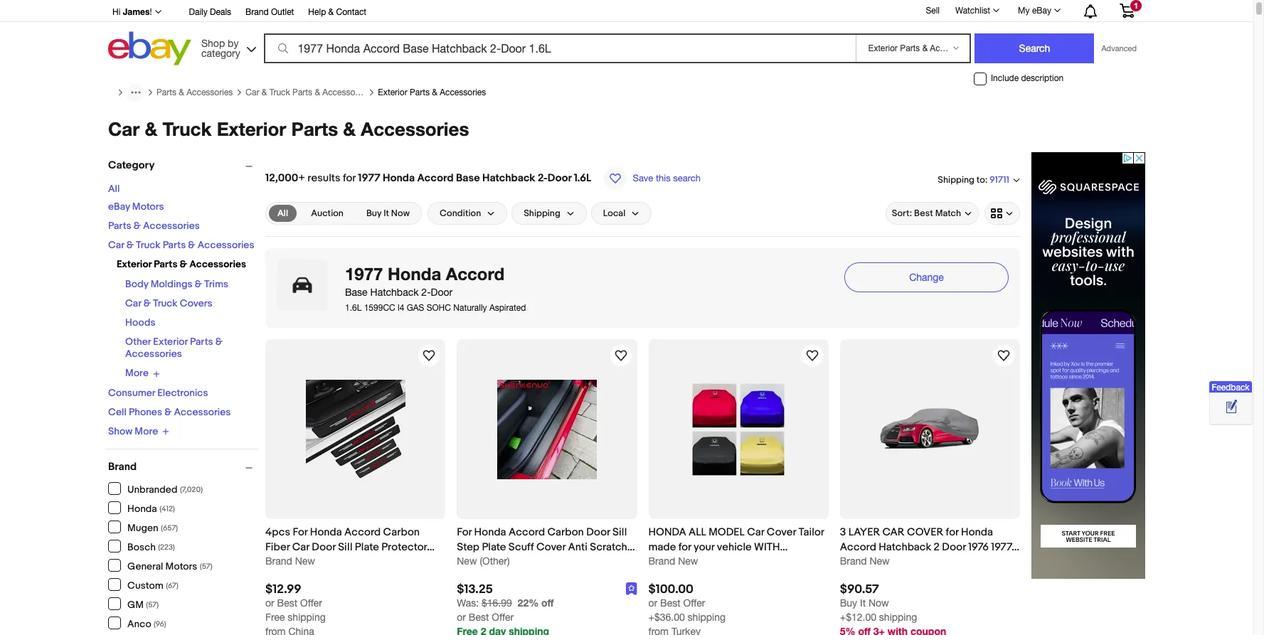 Task type: describe. For each thing, give the bounding box(es) containing it.
honda all model car cover tailor made for your vehicle with logo,indoor image
[[689, 380, 788, 479]]

help
[[308, 7, 326, 17]]

0 vertical spatial 1977
[[358, 171, 380, 185]]

car up 'car & truck exterior parts & accessories'
[[246, 88, 259, 97]]

other exterior parts & accessories link
[[125, 336, 223, 360]]

honda inside 3 layer car cover for honda accord hatchback 2 door 1976 1977- 1987 1988 1989
[[961, 526, 993, 539]]

for honda accord carbon door sill step plate scuff cover anti scratch protector image
[[497, 380, 597, 479]]

1977 inside the 1977 honda accord base hatchback 2-door 1.6l 1599cc l4 gas sohc naturally aspirated
[[345, 264, 383, 284]]

electronics
[[157, 387, 208, 399]]

layer
[[849, 526, 880, 539]]

car & truck parts & accessories
[[246, 88, 369, 97]]

1989
[[889, 556, 911, 569]]

consumer electronics link
[[108, 387, 208, 399]]

sort: best match
[[892, 208, 961, 219]]

brand new for $100.00
[[649, 556, 698, 567]]

honda up buy it now
[[383, 171, 415, 185]]

parts & accessories
[[157, 88, 233, 97]]

general motors (57)
[[127, 560, 212, 572]]

4pcs for honda accord carbon fiber car door sill plate protector cover sticker link
[[265, 525, 446, 569]]

motors for general
[[165, 560, 197, 572]]

exterior parts & accessories link
[[378, 88, 486, 97]]

(223)
[[158, 543, 175, 552]]

$16.99
[[482, 598, 512, 609]]

door up shipping dropdown button
[[548, 171, 572, 185]]

category button
[[108, 159, 259, 172]]

cover
[[907, 526, 944, 539]]

body moldings & trims link
[[125, 278, 228, 290]]

1 link
[[1111, 0, 1143, 21]]

brand inside account navigation
[[246, 7, 269, 17]]

condition button
[[428, 202, 507, 225]]

other
[[125, 336, 151, 348]]

car & truck covers link
[[125, 297, 212, 310]]

off
[[541, 597, 554, 609]]

best inside $100.00 or best offer +$36.00 shipping
[[660, 598, 681, 609]]

sticker
[[297, 556, 331, 569]]

for inside for honda accord carbon door sill step plate scuff cover anti scratch protector
[[457, 526, 472, 539]]

local button
[[591, 202, 652, 225]]

3 layer car cover for honda accord hatchback 2 door 1976 1977-1987 1988 1989 image
[[880, 396, 980, 463]]

watch for honda accord carbon door sill step plate scuff cover anti scratch protector image
[[612, 347, 629, 364]]

sill inside 4pcs for honda accord carbon fiber car door sill plate protector cover sticker
[[338, 541, 353, 554]]

match
[[935, 208, 961, 219]]

ebay inside account navigation
[[1032, 6, 1052, 16]]

phones
[[129, 406, 162, 418]]

0 vertical spatial parts & accessories link
[[157, 88, 233, 97]]

2 new from the left
[[457, 556, 477, 567]]

more inside button
[[135, 425, 158, 437]]

2- inside the 1977 honda accord base hatchback 2-door 1.6l 1599cc l4 gas sohc naturally aspirated
[[421, 287, 431, 298]]

1977 honda accord main content
[[260, 152, 1026, 635]]

car inside the body moldings & trims car & truck covers hoods other exterior parts & accessories
[[125, 297, 141, 310]]

brand for $90.57
[[840, 556, 867, 567]]

sill inside for honda accord carbon door sill step plate scuff cover anti scratch protector
[[613, 526, 627, 539]]

honda (412)
[[127, 503, 175, 515]]

cover inside for honda accord carbon door sill step plate scuff cover anti scratch protector
[[536, 541, 566, 554]]

include
[[991, 73, 1019, 83]]

advanced link
[[1095, 34, 1144, 63]]

shipping to : 91711
[[938, 174, 1010, 186]]

protector inside 4pcs for honda accord carbon fiber car door sill plate protector cover sticker
[[382, 541, 427, 554]]

All selected text field
[[277, 207, 288, 220]]

watchlist link
[[948, 2, 1006, 19]]

3 layer car cover for honda accord hatchback 2 door 1976 1977- 1987 1988 1989 heading
[[840, 526, 1020, 569]]

model
[[709, 526, 745, 539]]

& inside consumer electronics cell phones & accessories
[[164, 406, 172, 418]]

accord inside 4pcs for honda accord carbon fiber car door sill plate protector cover sticker
[[344, 526, 381, 539]]

accord inside for honda accord carbon door sill step plate scuff cover anti scratch protector
[[509, 526, 545, 539]]

free
[[265, 612, 285, 624]]

for honda accord carbon door sill step plate scuff cover anti scratch protector link
[[457, 525, 637, 569]]

0 vertical spatial now
[[391, 208, 410, 219]]

naturally
[[453, 303, 487, 313]]

daily deals
[[189, 7, 231, 17]]

+$12.00
[[840, 612, 877, 624]]

brand down the show at the bottom
[[108, 460, 137, 474]]

for honda accord carbon door sill step plate scuff cover anti scratch protector heading
[[457, 526, 635, 569]]

hoods link
[[125, 317, 155, 329]]

4pcs for honda accord carbon fiber car door sill plate protector cover sticker heading
[[265, 526, 435, 569]]

now inside $90.57 buy it now +$12.00 shipping
[[869, 598, 889, 609]]

shipping for $12.99
[[288, 612, 326, 624]]

save this search
[[633, 173, 701, 184]]

auction
[[311, 208, 344, 219]]

include description
[[991, 73, 1064, 83]]

account navigation
[[105, 0, 1146, 22]]

show
[[108, 425, 132, 437]]

3 layer car cover for honda accord hatchback 2 door 1976 1977- 1987 1988 1989
[[840, 526, 1016, 569]]

local
[[603, 208, 626, 219]]

shipping button
[[512, 202, 587, 225]]

for inside honda all model car cover tailor made for your vehicle with logo,indoor
[[679, 541, 691, 554]]

exterior inside the body moldings & trims car & truck covers hoods other exterior parts & accessories
[[153, 336, 188, 348]]

car inside "ebay motors parts & accessories car & truck parts & accessories"
[[108, 239, 124, 251]]

bosch (223)
[[127, 541, 175, 553]]

trims
[[204, 278, 228, 290]]

was: $16.99 22% off or best offer
[[457, 597, 554, 624]]

$12.99 or best offer free shipping
[[265, 583, 326, 624]]

truck up category dropdown button
[[163, 118, 212, 140]]

or for $100.00
[[649, 598, 658, 609]]

3 layer car cover for honda accord hatchback 2 door 1976 1977- 1987 1988 1989 link
[[840, 525, 1020, 569]]

james
[[123, 6, 150, 17]]

offer for $100.00
[[683, 598, 705, 609]]

$13.25
[[457, 583, 493, 597]]

12,000 + results for 1977 honda accord base hatchback 2-door 1.6l
[[265, 171, 592, 185]]

none submit inside the shop by category banner
[[975, 33, 1095, 63]]

Search for anything text field
[[266, 35, 853, 62]]

buy it now
[[366, 208, 410, 219]]

shipping for shipping to : 91711
[[938, 174, 975, 185]]

& inside account navigation
[[328, 7, 334, 17]]

change button
[[845, 263, 1009, 292]]

my
[[1018, 6, 1030, 16]]

my ebay link
[[1010, 2, 1067, 19]]

aspirated
[[489, 303, 526, 313]]

cell
[[108, 406, 127, 418]]

(67)
[[166, 581, 178, 590]]

sohc
[[427, 303, 451, 313]]

0 horizontal spatial exterior parts & accessories
[[117, 258, 246, 270]]

hi
[[112, 7, 120, 17]]

none text field containing was:
[[457, 598, 512, 609]]

honda inside the 1977 honda accord base hatchback 2-door 1.6l 1599cc l4 gas sohc naturally aspirated
[[388, 264, 441, 284]]

0 vertical spatial hatchback
[[482, 171, 535, 185]]

0 vertical spatial car & truck parts & accessories link
[[246, 88, 369, 97]]

honda inside for honda accord carbon door sill step plate scuff cover anti scratch protector
[[474, 526, 506, 539]]

logo,indoor
[[649, 556, 713, 569]]

daily
[[189, 7, 208, 17]]

1 vertical spatial car & truck parts & accessories link
[[108, 239, 254, 251]]

cover inside honda all model car cover tailor made for your vehicle with logo,indoor
[[767, 526, 796, 539]]

0 horizontal spatial all link
[[108, 183, 120, 195]]

daily deals link
[[189, 5, 231, 21]]

category
[[108, 159, 155, 172]]

for inside 4pcs for honda accord carbon fiber car door sill plate protector cover sticker
[[293, 526, 308, 539]]

consumer electronics cell phones & accessories
[[108, 387, 231, 418]]

accessories inside the body moldings & trims car & truck covers hoods other exterior parts & accessories
[[125, 348, 182, 360]]

carbon inside for honda accord carbon door sill step plate scuff cover anti scratch protector
[[547, 526, 584, 539]]

category
[[201, 47, 240, 59]]

bosch
[[127, 541, 156, 553]]

your
[[694, 541, 715, 554]]

best inside was: $16.99 22% off or best offer
[[469, 612, 489, 624]]

shipping for shipping
[[524, 208, 561, 219]]

honda up mugen
[[127, 503, 157, 515]]

0 horizontal spatial all
[[108, 183, 120, 195]]

scratch
[[590, 541, 627, 554]]

(96)
[[154, 619, 166, 629]]

search
[[673, 173, 701, 184]]

was:
[[457, 598, 479, 609]]

results
[[308, 171, 340, 185]]

gm (57)
[[127, 599, 159, 611]]

car up category
[[108, 118, 140, 140]]

+
[[298, 171, 305, 185]]

1977-
[[991, 541, 1016, 554]]

$12.99
[[265, 583, 301, 597]]

sort:
[[892, 208, 912, 219]]

anco (96)
[[127, 618, 166, 630]]

show more button
[[108, 425, 170, 438]]

0 vertical spatial 2-
[[538, 171, 548, 185]]

12,000
[[265, 171, 298, 185]]

1977 honda accord base hatchback 2-door 1.6l 1599cc l4 gas sohc naturally aspirated
[[345, 264, 526, 313]]

step
[[457, 541, 480, 554]]



Task type: vqa. For each thing, say whether or not it's contained in the screenshot.


Task type: locate. For each thing, give the bounding box(es) containing it.
car & truck parts & accessories link up 'car & truck exterior parts & accessories'
[[246, 88, 369, 97]]

1 horizontal spatial offer
[[492, 612, 514, 624]]

buy inside $90.57 buy it now +$12.00 shipping
[[840, 598, 857, 609]]

honda up the 1976
[[961, 526, 993, 539]]

carbon inside 4pcs for honda accord carbon fiber car door sill plate protector cover sticker
[[383, 526, 420, 539]]

base up condition dropdown button
[[456, 171, 480, 185]]

2- up shipping dropdown button
[[538, 171, 548, 185]]

accord inside the 1977 honda accord base hatchback 2-door 1.6l 1599cc l4 gas sohc naturally aspirated
[[446, 264, 505, 284]]

(57) inside general motors (57)
[[200, 562, 212, 571]]

1 vertical spatial (57)
[[146, 600, 159, 609]]

watch honda all model car cover tailor made for your vehicle with logo,indoor image
[[804, 347, 821, 364]]

shipping for $90.57
[[879, 612, 917, 624]]

mugen
[[127, 522, 158, 534]]

1976
[[969, 541, 989, 554]]

2 for from the left
[[457, 526, 472, 539]]

!
[[150, 7, 152, 17]]

1 vertical spatial 2-
[[421, 287, 431, 298]]

brand for $12.99
[[265, 556, 292, 567]]

car inside honda all model car cover tailor made for your vehicle with logo,indoor
[[747, 526, 764, 539]]

1 vertical spatial protector
[[457, 556, 503, 569]]

2 horizontal spatial brand new
[[840, 556, 890, 567]]

truck
[[269, 88, 290, 97], [163, 118, 212, 140], [136, 239, 161, 251], [153, 297, 178, 310]]

1 horizontal spatial or
[[457, 612, 466, 624]]

2 horizontal spatial offer
[[683, 598, 705, 609]]

brand new down layer
[[840, 556, 890, 567]]

plate inside 4pcs for honda accord carbon fiber car door sill plate protector cover sticker
[[355, 541, 379, 554]]

1 plate from the left
[[355, 541, 379, 554]]

door up sticker
[[312, 541, 336, 554]]

carbon
[[383, 526, 420, 539], [547, 526, 584, 539]]

1 horizontal spatial motors
[[165, 560, 197, 572]]

shipping inside $12.99 or best offer free shipping
[[288, 612, 326, 624]]

best right sort:
[[914, 208, 933, 219]]

door inside for honda accord carbon door sill step plate scuff cover anti scratch protector
[[586, 526, 610, 539]]

more button
[[125, 367, 160, 380]]

accord inside 3 layer car cover for honda accord hatchback 2 door 1976 1977- 1987 1988 1989
[[840, 541, 877, 554]]

1 vertical spatial all
[[277, 208, 288, 219]]

car up sticker
[[292, 541, 309, 554]]

0 vertical spatial for
[[343, 171, 356, 185]]

sell
[[926, 5, 940, 15]]

all link
[[108, 183, 120, 195], [269, 205, 297, 222]]

custom (67)
[[127, 580, 178, 592]]

None text field
[[457, 598, 512, 609]]

sill right 'fiber'
[[338, 541, 353, 554]]

honda inside 4pcs for honda accord carbon fiber car door sill plate protector cover sticker
[[310, 526, 342, 539]]

cover
[[767, 526, 796, 539], [536, 541, 566, 554], [265, 556, 295, 569]]

0 horizontal spatial base
[[345, 287, 368, 298]]

new up $12.99
[[295, 556, 315, 567]]

listing options selector. gallery view selected. image
[[991, 208, 1014, 219]]

brand for $100.00
[[649, 556, 675, 567]]

cover inside 4pcs for honda accord carbon fiber car door sill plate protector cover sticker
[[265, 556, 295, 569]]

0 horizontal spatial shipping
[[288, 612, 326, 624]]

0 vertical spatial exterior parts & accessories
[[378, 88, 486, 97]]

0 horizontal spatial shipping
[[524, 208, 561, 219]]

1 vertical spatial shipping
[[524, 208, 561, 219]]

buy
[[366, 208, 382, 219], [840, 598, 857, 609]]

shipping for $100.00
[[688, 612, 726, 624]]

motors for ebay
[[132, 201, 164, 213]]

best down $12.99
[[277, 598, 297, 609]]

1 horizontal spatial it
[[860, 598, 866, 609]]

for right "results"
[[343, 171, 356, 185]]

unbranded
[[127, 483, 178, 496]]

all down 12,000
[[277, 208, 288, 219]]

0 horizontal spatial protector
[[382, 541, 427, 554]]

shipping right +$12.00
[[879, 612, 917, 624]]

watchlist
[[956, 6, 990, 16]]

1 vertical spatial ebay
[[108, 201, 130, 213]]

auction link
[[303, 205, 352, 222]]

brand new for $90.57
[[840, 556, 890, 567]]

motors inside "ebay motors parts & accessories car & truck parts & accessories"
[[132, 201, 164, 213]]

1.6l up shipping dropdown button
[[574, 171, 592, 185]]

shop
[[201, 37, 225, 49]]

to
[[977, 174, 985, 185]]

0 horizontal spatial hatchback
[[370, 287, 419, 298]]

(57)
[[200, 562, 212, 571], [146, 600, 159, 609]]

honda
[[383, 171, 415, 185], [388, 264, 441, 284], [127, 503, 157, 515], [310, 526, 342, 539], [474, 526, 506, 539], [961, 526, 993, 539]]

+$36.00
[[649, 612, 685, 624]]

best down '$100.00'
[[660, 598, 681, 609]]

None submit
[[975, 33, 1095, 63]]

$90.57
[[840, 583, 879, 597]]

2 horizontal spatial or
[[649, 598, 658, 609]]

now down $90.57
[[869, 598, 889, 609]]

base up 1599cc in the top of the page
[[345, 287, 368, 298]]

car & truck parts & accessories link up body moldings & trims link
[[108, 239, 254, 251]]

1 vertical spatial all link
[[269, 205, 297, 222]]

0 horizontal spatial (57)
[[146, 600, 159, 609]]

base inside the 1977 honda accord base hatchback 2-door 1.6l 1599cc l4 gas sohc naturally aspirated
[[345, 287, 368, 298]]

offer for $12.99
[[300, 598, 322, 609]]

1 carbon from the left
[[383, 526, 420, 539]]

for inside 3 layer car cover for honda accord hatchback 2 door 1976 1977- 1987 1988 1989
[[946, 526, 959, 539]]

brand left outlet
[[246, 7, 269, 17]]

honda up sticker
[[310, 526, 342, 539]]

0 vertical spatial it
[[384, 208, 389, 219]]

1 horizontal spatial for
[[679, 541, 691, 554]]

offer inside was: $16.99 22% off or best offer
[[492, 612, 514, 624]]

new (other)
[[457, 556, 510, 567]]

0 vertical spatial sill
[[613, 526, 627, 539]]

ebay down category
[[108, 201, 130, 213]]

offer down $12.99
[[300, 598, 322, 609]]

1 vertical spatial sill
[[338, 541, 353, 554]]

for right cover
[[946, 526, 959, 539]]

1977 up 1599cc in the top of the page
[[345, 264, 383, 284]]

car & truck exterior parts & accessories
[[108, 118, 469, 140]]

all up ebay motors link
[[108, 183, 120, 195]]

best down was:
[[469, 612, 489, 624]]

0 vertical spatial (57)
[[200, 562, 212, 571]]

best inside dropdown button
[[914, 208, 933, 219]]

more
[[125, 367, 149, 379], [135, 425, 158, 437]]

outlet
[[271, 7, 294, 17]]

car down body
[[125, 297, 141, 310]]

(412)
[[159, 504, 175, 513]]

2 horizontal spatial shipping
[[879, 612, 917, 624]]

1 horizontal spatial 2-
[[538, 171, 548, 185]]

2 vertical spatial hatchback
[[879, 541, 932, 554]]

protector left 'step'
[[382, 541, 427, 554]]

1 vertical spatial now
[[869, 598, 889, 609]]

for up logo,indoor
[[679, 541, 691, 554]]

truck inside "ebay motors parts & accessories car & truck parts & accessories"
[[136, 239, 161, 251]]

1 vertical spatial hatchback
[[370, 287, 419, 298]]

now down 12,000 + results for 1977 honda accord base hatchback 2-door 1.6l
[[391, 208, 410, 219]]

3 shipping from the left
[[879, 612, 917, 624]]

0 vertical spatial cover
[[767, 526, 796, 539]]

(57) inside the gm (57)
[[146, 600, 159, 609]]

0 horizontal spatial buy
[[366, 208, 382, 219]]

brand new down made on the bottom right of page
[[649, 556, 698, 567]]

1 vertical spatial base
[[345, 287, 368, 298]]

all inside 1977 honda accord main content
[[277, 208, 288, 219]]

general
[[127, 560, 163, 572]]

offer
[[300, 598, 322, 609], [683, 598, 705, 609], [492, 612, 514, 624]]

door inside 3 layer car cover for honda accord hatchback 2 door 1976 1977- 1987 1988 1989
[[942, 541, 966, 554]]

shipping inside $90.57 buy it now +$12.00 shipping
[[879, 612, 917, 624]]

honda up gas
[[388, 264, 441, 284]]

offer inside $100.00 or best offer +$36.00 shipping
[[683, 598, 705, 609]]

1 horizontal spatial buy
[[840, 598, 857, 609]]

door right 2
[[942, 541, 966, 554]]

more inside button
[[125, 367, 149, 379]]

car down ebay motors link
[[108, 239, 124, 251]]

1 new from the left
[[295, 556, 315, 567]]

car
[[883, 526, 905, 539]]

sort: best match button
[[886, 202, 979, 225]]

brand outlet link
[[246, 5, 294, 21]]

offer down '$100.00'
[[683, 598, 705, 609]]

show more
[[108, 425, 158, 437]]

custom
[[127, 580, 163, 592]]

or inside was: $16.99 22% off or best offer
[[457, 612, 466, 624]]

0 horizontal spatial 2-
[[421, 287, 431, 298]]

shipping inside shipping to : 91711
[[938, 174, 975, 185]]

accessories inside consumer electronics cell phones & accessories
[[174, 406, 231, 418]]

shipping right +$36.00 at the bottom right of page
[[688, 612, 726, 624]]

1 horizontal spatial carbon
[[547, 526, 584, 539]]

truck down ebay motors link
[[136, 239, 161, 251]]

it down 12,000 + results for 1977 honda accord base hatchback 2-door 1.6l
[[384, 208, 389, 219]]

this
[[656, 173, 671, 184]]

1 for from the left
[[293, 526, 308, 539]]

exterior
[[378, 88, 407, 97], [217, 118, 286, 140], [117, 258, 152, 270], [153, 336, 188, 348]]

unbranded (7,020)
[[127, 483, 203, 496]]

1 vertical spatial cover
[[536, 541, 566, 554]]

sell link
[[920, 5, 946, 15]]

1 vertical spatial for
[[946, 526, 959, 539]]

4pcs
[[265, 526, 290, 539]]

1 horizontal spatial for
[[457, 526, 472, 539]]

honda all model car cover tailor made for your vehicle with logo,indoor heading
[[649, 526, 824, 569]]

for up 'step'
[[457, 526, 472, 539]]

0 horizontal spatial for
[[293, 526, 308, 539]]

save this search button
[[600, 166, 705, 191]]

hatchback up shipping dropdown button
[[482, 171, 535, 185]]

1 vertical spatial motors
[[165, 560, 197, 572]]

0 vertical spatial protector
[[382, 541, 427, 554]]

2
[[934, 541, 940, 554]]

plate inside for honda accord carbon door sill step plate scuff cover anti scratch protector
[[482, 541, 506, 554]]

1 horizontal spatial shipping
[[688, 612, 726, 624]]

0 horizontal spatial brand new
[[265, 556, 315, 567]]

0 horizontal spatial or
[[265, 598, 274, 609]]

truck down 'moldings'
[[153, 297, 178, 310]]

2 carbon from the left
[[547, 526, 584, 539]]

buy up +$12.00
[[840, 598, 857, 609]]

0 horizontal spatial motors
[[132, 201, 164, 213]]

parts & accessories link down ebay motors link
[[108, 220, 200, 232]]

0 horizontal spatial for
[[343, 171, 356, 185]]

car inside 4pcs for honda accord carbon fiber car door sill plate protector cover sticker
[[292, 541, 309, 554]]

brand outlet
[[246, 7, 294, 17]]

1 horizontal spatial protector
[[457, 556, 503, 569]]

2- up gas
[[421, 287, 431, 298]]

offer inside $12.99 or best offer free shipping
[[300, 598, 322, 609]]

all
[[108, 183, 120, 195], [277, 208, 288, 219]]

door inside 4pcs for honda accord carbon fiber car door sill plate protector cover sticker
[[312, 541, 336, 554]]

new for $100.00
[[678, 556, 698, 567]]

gas
[[407, 303, 424, 313]]

brand new for $12.99
[[265, 556, 315, 567]]

0 vertical spatial 1.6l
[[574, 171, 592, 185]]

for
[[343, 171, 356, 185], [946, 526, 959, 539], [679, 541, 691, 554]]

1 horizontal spatial shipping
[[938, 174, 975, 185]]

or up +$36.00 at the bottom right of page
[[649, 598, 658, 609]]

2 horizontal spatial for
[[946, 526, 959, 539]]

body
[[125, 278, 148, 290]]

shipping inside dropdown button
[[524, 208, 561, 219]]

1 horizontal spatial plate
[[482, 541, 506, 554]]

car up with
[[747, 526, 764, 539]]

1 horizontal spatial 1.6l
[[574, 171, 592, 185]]

3 new from the left
[[678, 556, 698, 567]]

0 horizontal spatial carbon
[[383, 526, 420, 539]]

protector down 'step'
[[457, 556, 503, 569]]

shop by category banner
[[105, 0, 1146, 69]]

all link down 12,000
[[269, 205, 297, 222]]

or up free
[[265, 598, 274, 609]]

more up consumer
[[125, 367, 149, 379]]

0 horizontal spatial ebay
[[108, 201, 130, 213]]

0 vertical spatial base
[[456, 171, 480, 185]]

advertisement region
[[1032, 152, 1146, 579]]

1 vertical spatial 1.6l
[[345, 303, 362, 313]]

honda all model car cover tailor made for your vehicle with logo,indoor
[[649, 526, 824, 569]]

truck up 'car & truck exterior parts & accessories'
[[269, 88, 290, 97]]

or inside $100.00 or best offer +$36.00 shipping
[[649, 598, 658, 609]]

1 shipping from the left
[[288, 612, 326, 624]]

truck inside the body moldings & trims car & truck covers hoods other exterior parts & accessories
[[153, 297, 178, 310]]

0 vertical spatial shipping
[[938, 174, 975, 185]]

new down 'step'
[[457, 556, 477, 567]]

door up sohc
[[431, 287, 453, 298]]

1 horizontal spatial all link
[[269, 205, 297, 222]]

0 vertical spatial buy
[[366, 208, 382, 219]]

1 vertical spatial 1977
[[345, 264, 383, 284]]

0 horizontal spatial now
[[391, 208, 410, 219]]

(657)
[[161, 523, 178, 533]]

3 brand new from the left
[[840, 556, 890, 567]]

protector inside for honda accord carbon door sill step plate scuff cover anti scratch protector
[[457, 556, 503, 569]]

ebay inside "ebay motors parts & accessories car & truck parts & accessories"
[[108, 201, 130, 213]]

honda
[[649, 526, 686, 539]]

1 vertical spatial more
[[135, 425, 158, 437]]

hatchback inside 3 layer car cover for honda accord hatchback 2 door 1976 1977- 1987 1988 1989
[[879, 541, 932, 554]]

1 horizontal spatial exterior parts & accessories
[[378, 88, 486, 97]]

door up scratch
[[586, 526, 610, 539]]

brand down 'fiber'
[[265, 556, 292, 567]]

shipping right free
[[288, 612, 326, 624]]

0 vertical spatial more
[[125, 367, 149, 379]]

hatchback up 1989
[[879, 541, 932, 554]]

hatchback inside the 1977 honda accord base hatchback 2-door 1.6l 1599cc l4 gas sohc naturally aspirated
[[370, 287, 419, 298]]

1 vertical spatial it
[[860, 598, 866, 609]]

offer down $16.99
[[492, 612, 514, 624]]

new down your
[[678, 556, 698, 567]]

anco
[[127, 618, 151, 630]]

3
[[840, 526, 846, 539]]

consumer
[[108, 387, 155, 399]]

watch 4pcs for honda accord carbon fiber car door sill plate protector cover sticker image
[[421, 347, 438, 364]]

watch 3 layer car cover for honda accord hatchback 2 door 1976 1977-1987 1988 1989 image
[[995, 347, 1012, 364]]

0 vertical spatial all link
[[108, 183, 120, 195]]

1 vertical spatial parts & accessories link
[[108, 220, 200, 232]]

all link up ebay motors link
[[108, 183, 120, 195]]

all
[[689, 526, 706, 539]]

0 horizontal spatial offer
[[300, 598, 322, 609]]

4pcs for honda accord carbon fiber car door sill plate protector cover sticker image
[[306, 380, 405, 479]]

shipping
[[938, 174, 975, 185], [524, 208, 561, 219]]

0 horizontal spatial 1.6l
[[345, 303, 362, 313]]

1.6l inside the 1977 honda accord base hatchback 2-door 1.6l 1599cc l4 gas sohc naturally aspirated
[[345, 303, 362, 313]]

sill up scratch
[[613, 526, 627, 539]]

anti
[[568, 541, 588, 554]]

new right 1987
[[870, 556, 890, 567]]

advanced
[[1102, 44, 1137, 53]]

0 horizontal spatial sill
[[338, 541, 353, 554]]

cover up with
[[767, 526, 796, 539]]

motors up (67)
[[165, 560, 197, 572]]

1 vertical spatial buy
[[840, 598, 857, 609]]

change
[[909, 272, 944, 283]]

1 horizontal spatial (57)
[[200, 562, 212, 571]]

4 new from the left
[[870, 556, 890, 567]]

cover down 'fiber'
[[265, 556, 295, 569]]

91711
[[990, 175, 1010, 186]]

2 shipping from the left
[[688, 612, 726, 624]]

ebay
[[1032, 6, 1052, 16], [108, 201, 130, 213]]

new for $12.99
[[295, 556, 315, 567]]

1 horizontal spatial brand new
[[649, 556, 698, 567]]

parts inside the body moldings & trims car & truck covers hoods other exterior parts & accessories
[[190, 336, 213, 348]]

1 brand new from the left
[[265, 556, 315, 567]]

for right 4pcs
[[293, 526, 308, 539]]

or for $12.99
[[265, 598, 274, 609]]

cover left anti
[[536, 541, 566, 554]]

1.6l left 1599cc in the top of the page
[[345, 303, 362, 313]]

exterior parts & accessories
[[378, 88, 486, 97], [117, 258, 246, 270]]

contact
[[336, 7, 367, 17]]

1 horizontal spatial sill
[[613, 526, 627, 539]]

0 vertical spatial all
[[108, 183, 120, 195]]

1 horizontal spatial ebay
[[1032, 6, 1052, 16]]

door inside the 1977 honda accord base hatchback 2-door 1.6l 1599cc l4 gas sohc naturally aspirated
[[431, 287, 453, 298]]

1.6l
[[574, 171, 592, 185], [345, 303, 362, 313]]

0 vertical spatial motors
[[132, 201, 164, 213]]

it down $90.57
[[860, 598, 866, 609]]

$100.00
[[649, 583, 694, 597]]

protector
[[382, 541, 427, 554], [457, 556, 503, 569]]

0 horizontal spatial it
[[384, 208, 389, 219]]

cell phones & accessories link
[[108, 406, 231, 418]]

2 horizontal spatial hatchback
[[879, 541, 932, 554]]

0 vertical spatial ebay
[[1032, 6, 1052, 16]]

2 vertical spatial for
[[679, 541, 691, 554]]

1988
[[864, 556, 886, 569]]

condition
[[440, 208, 481, 219]]

2 vertical spatial cover
[[265, 556, 295, 569]]

buy right auction "link"
[[366, 208, 382, 219]]

hatchback up l4
[[370, 287, 419, 298]]

1 horizontal spatial now
[[869, 598, 889, 609]]

it inside $90.57 buy it now +$12.00 shipping
[[860, 598, 866, 609]]

1
[[1134, 1, 1138, 10]]

honda up 'step'
[[474, 526, 506, 539]]

best
[[914, 208, 933, 219], [277, 598, 297, 609], [660, 598, 681, 609], [469, 612, 489, 624]]

2 horizontal spatial cover
[[767, 526, 796, 539]]

brand new down 'fiber'
[[265, 556, 315, 567]]

1 horizontal spatial cover
[[536, 541, 566, 554]]

1977 up buy it now
[[358, 171, 380, 185]]

feedback
[[1212, 383, 1250, 393]]

0 horizontal spatial cover
[[265, 556, 295, 569]]

or down was:
[[457, 612, 466, 624]]

parts & accessories link down the category
[[157, 88, 233, 97]]

best inside $12.99 or best offer free shipping
[[277, 598, 297, 609]]

2 brand new from the left
[[649, 556, 698, 567]]

2 plate from the left
[[482, 541, 506, 554]]

brand down made on the bottom right of page
[[649, 556, 675, 567]]

:
[[985, 174, 988, 185]]

motors down category
[[132, 201, 164, 213]]

door
[[548, 171, 572, 185], [431, 287, 453, 298], [586, 526, 610, 539], [312, 541, 336, 554], [942, 541, 966, 554]]

new for $90.57
[[870, 556, 890, 567]]

1 horizontal spatial all
[[277, 208, 288, 219]]

shipping inside $100.00 or best offer +$36.00 shipping
[[688, 612, 726, 624]]

or inside $12.99 or best offer free shipping
[[265, 598, 274, 609]]

ebay right my
[[1032, 6, 1052, 16]]

1 vertical spatial exterior parts & accessories
[[117, 258, 246, 270]]

more down phones at the bottom left of the page
[[135, 425, 158, 437]]

fiber
[[265, 541, 290, 554]]

car
[[246, 88, 259, 97], [108, 118, 140, 140], [108, 239, 124, 251], [125, 297, 141, 310], [747, 526, 764, 539], [292, 541, 309, 554]]

gm
[[127, 599, 144, 611]]

it
[[384, 208, 389, 219], [860, 598, 866, 609]]

brand up $90.57
[[840, 556, 867, 567]]



